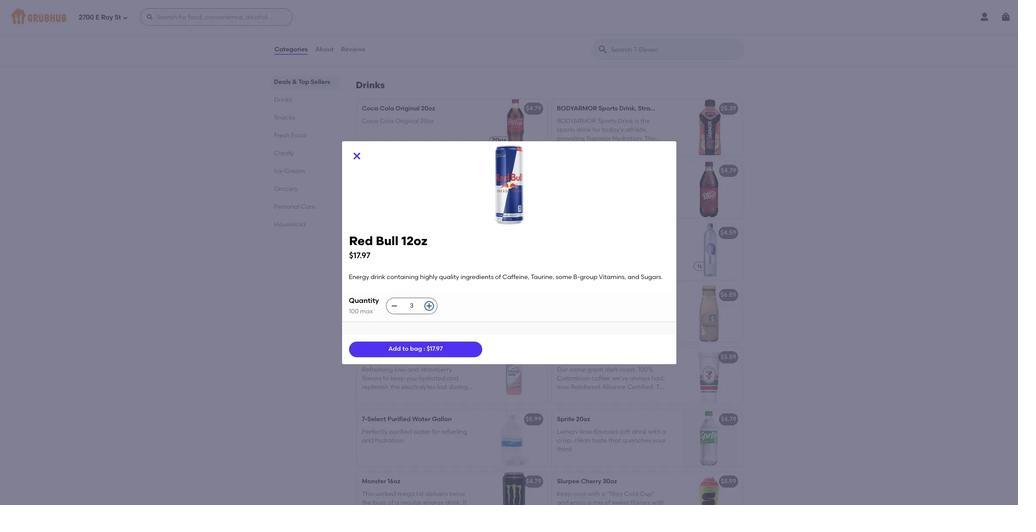 Task type: describe. For each thing, give the bounding box(es) containing it.
monster 16oz image
[[481, 473, 547, 506]]

1 horizontal spatial taurine,
[[531, 274, 554, 281]]

and inside funyuns® onion flavored rings are a deliciously different snack that's fun to eat, with a crisp texture and zesty onion flavor
[[451, 42, 462, 49]]

mix
[[593, 500, 603, 506]]

0 vertical spatial energy
[[362, 242, 382, 249]]

preservtives
[[388, 313, 423, 320]]

add to bag : $17.97
[[388, 346, 443, 353]]

candy
[[274, 150, 294, 157]]

bodyarmor sports drink, strawberry banana 28oz image
[[676, 99, 742, 156]]

taste.
[[632, 268, 649, 276]]

lemon-
[[557, 429, 580, 436]]

$12.39
[[524, 167, 541, 175]]

st
[[115, 13, 121, 21]]

7-
[[362, 416, 367, 424]]

a up mixed
[[584, 304, 588, 312]]

0 vertical spatial drink
[[384, 242, 398, 249]]

funyuns® onion flavored rings are a deliciously different snack that's fun to eat, with a crisp texture and zesty onion flavor
[[362, 24, 470, 58]]

candy tab
[[274, 149, 335, 158]]

quantity 100 max
[[349, 297, 379, 316]]

bodyarmor sports drink, strawberry banana 28oz
[[557, 105, 712, 112]]

or
[[380, 313, 387, 320]]

0 vertical spatial from
[[447, 304, 460, 312]]

kiwi
[[425, 354, 437, 361]]

vanilla
[[637, 313, 657, 320]]

0 vertical spatial vitamins,
[[405, 260, 432, 267]]

and inside energy drink containing highly quality ingredients of caffeine, taurine, some b-group vitamins, and sugars.
[[434, 260, 446, 267]]

0 vertical spatial containing
[[400, 242, 432, 249]]

gallon
[[432, 416, 452, 424]]

keep cool with a "stay cold cup" and enjoy a mix of sweet flavors wit
[[557, 491, 664, 506]]

1 horizontal spatial some
[[556, 274, 572, 281]]

different
[[400, 33, 425, 40]]

1 vertical spatial energy drink containing highly quality ingredients of caffeine, taurine, some b-group vitamins, and sugars.
[[349, 274, 663, 281]]

top
[[298, 78, 309, 86]]

electrolit strawberry kiwi 21oz image
[[481, 348, 547, 405]]

fun
[[362, 42, 371, 49]]

during
[[449, 384, 468, 391]]

red bull 12oz
[[362, 230, 400, 237]]

vapor
[[583, 251, 601, 258]]

cool
[[574, 491, 586, 498]]

flavored
[[594, 429, 618, 436]]

create
[[557, 331, 576, 338]]

2 vertical spatial 20oz
[[576, 416, 590, 424]]

crisp,
[[557, 437, 573, 445]]

simply orange juice 52oz image
[[481, 286, 547, 343]]

ice
[[274, 168, 283, 175]]

7
[[619, 354, 622, 361]]

a
[[362, 304, 366, 312]]

2700
[[79, 13, 94, 21]]

deliciously
[[367, 33, 398, 40]]

group inside energy drink containing highly quality ingredients of caffeine, taurine, some b-group vitamins, and sugars.
[[386, 260, 404, 267]]

personal care
[[274, 203, 316, 211]]

not
[[438, 313, 448, 320]]

and down the smartwater
[[628, 274, 639, 281]]

sports
[[599, 105, 618, 112]]

rings
[[442, 24, 458, 32]]

reserve
[[623, 354, 647, 361]]

milk,
[[570, 313, 584, 320]]

simply orange juice 52oz
[[362, 292, 439, 299]]

0 vertical spatial 20oz
[[421, 105, 435, 112]]

distinctive
[[557, 268, 587, 276]]

1 vertical spatial group
[[580, 274, 598, 281]]

1 vertical spatial from
[[449, 313, 463, 320]]

onion
[[378, 51, 395, 58]]

and down finest
[[596, 331, 608, 338]]

0 vertical spatial drinks
[[356, 80, 385, 91]]

taste;
[[600, 242, 617, 249]]

categories
[[274, 46, 308, 53]]

12oz for red bull 12oz
[[388, 230, 400, 237]]

crisp inside funyuns® onion flavored rings are a deliciously different snack that's fun to eat, with a crisp texture and zesty onion flavor
[[413, 42, 427, 49]]

sprite 20oz
[[557, 416, 590, 424]]

bull for red bull 12oz
[[375, 230, 386, 237]]

extra large coffee - 7 reserve colombian 24oz image
[[676, 348, 742, 405]]

food
[[291, 132, 306, 139]]

0 horizontal spatial some
[[362, 260, 378, 267]]

clean
[[574, 437, 591, 445]]

caffeine, inside energy drink containing highly quality ingredients of caffeine, taurine, some b-group vitamins, and sugars.
[[404, 251, 431, 258]]

monster 16oz
[[362, 479, 400, 486]]

grocery tab
[[274, 185, 335, 194]]

deals & top sellers tab
[[274, 77, 335, 87]]

hydration.
[[375, 437, 405, 445]]

2 horizontal spatial you
[[648, 242, 659, 249]]

add
[[388, 346, 401, 353]]

drink,
[[619, 105, 637, 112]]

:
[[424, 346, 425, 353]]

personal
[[274, 203, 300, 211]]

drink inside the lemon-lime flavored soft drink with a crisp, clean taste that quenches your thirst.
[[632, 429, 647, 436]]

discover a creamy blend of coffee and milk, mixed with divine vanilla flavor. the finest arabica beans create a rich and undeniably luscious beverage.
[[557, 304, 667, 347]]

and inside keep cool with a "stay cold cup" and enjoy a mix of sweet flavors wit
[[557, 500, 569, 506]]

flavor.
[[557, 322, 575, 329]]

purity
[[557, 242, 574, 249]]

and up during
[[447, 375, 459, 383]]

0 horizontal spatial b-
[[380, 260, 386, 267]]

sellers
[[311, 78, 330, 86]]

$6.59
[[721, 292, 736, 299]]

$17.97 inside the red bull 12oz $17.97
[[349, 251, 370, 261]]

of inside discover a creamy blend of coffee and milk, mixed with divine vanilla flavor. the finest arabica beans create a rich and undeniably luscious beverage.
[[631, 304, 637, 312]]

1 vertical spatial energy
[[349, 274, 369, 281]]

0 horizontal spatial sugars.
[[447, 260, 469, 267]]

1 horizontal spatial ingredients
[[461, 274, 494, 281]]

1 vertical spatial caffeine,
[[503, 274, 530, 281]]

bull for red bull 12oz $17.97
[[376, 234, 398, 248]]

$4.79 for coca cola original 20oz
[[526, 105, 541, 112]]

1 vertical spatial drink
[[371, 274, 385, 281]]

1 vertical spatial highly
[[420, 274, 438, 281]]

creamy
[[589, 304, 612, 312]]

to inside refreshing kiwi and strawberry flavors to keep you hydrated and replenish the electrolytes lost during exercise.
[[383, 375, 389, 383]]

with inside discover a creamy blend of coffee and milk, mixed with divine vanilla flavor. the finest arabica beans create a rich and undeniably luscious beverage.
[[605, 313, 617, 320]]

hydration
[[618, 242, 646, 249]]

about button
[[315, 34, 334, 65]]

slurpee cherry 30oz
[[557, 479, 617, 486]]

perfectly purified water for refueling and hydration.
[[362, 429, 467, 445]]

discover
[[557, 304, 582, 312]]

$5.99 for keep cool with a "stay cold cup" and enjoy a mix of sweet flavors wit
[[721, 479, 736, 486]]

1 cola from the top
[[380, 105, 394, 112]]

your
[[653, 437, 666, 445]]

1 original from the top
[[396, 105, 420, 112]]

max
[[360, 308, 373, 316]]

1 horizontal spatial you
[[575, 242, 586, 249]]

crisp inside purity you can taste; hydration you can feel. vapor distilled smartwater with added electrolytes for a distinctive pure and crisp taste.
[[617, 268, 631, 276]]

$4.79 for monster 16oz
[[526, 479, 541, 486]]

the
[[390, 384, 400, 391]]

feel.
[[570, 251, 582, 258]]

juice
[[408, 292, 424, 299]]

mixed
[[585, 313, 603, 320]]

sprite 20oz image
[[676, 411, 742, 467]]

of up the simply orange juice 52oz image
[[495, 274, 501, 281]]

roy
[[101, 13, 113, 21]]

28oz
[[698, 105, 712, 112]]

refueling
[[441, 429, 467, 436]]

electrolytes inside purity you can taste; hydration you can feel. vapor distilled smartwater with added electrolytes for a distinctive pure and crisp taste.
[[592, 260, 626, 267]]

sprite
[[557, 416, 575, 424]]

with inside the lemon-lime flavored soft drink with a crisp, clean taste that quenches your thirst.
[[648, 429, 661, 436]]



Task type: locate. For each thing, give the bounding box(es) containing it.
20oz
[[421, 105, 435, 112], [420, 117, 434, 125], [576, 416, 590, 424]]

that
[[609, 437, 621, 445]]

and inside perfectly purified water for refueling and hydration.
[[362, 437, 374, 445]]

bull
[[375, 230, 386, 237], [376, 234, 398, 248]]

0 horizontal spatial taurine,
[[432, 251, 456, 258]]

deals
[[274, 78, 291, 86]]

0 vertical spatial can
[[587, 242, 599, 249]]

and inside a delicious orange juice free from water or preservtives and not from concentrate.
[[425, 313, 437, 320]]

strawberry right drink,
[[638, 105, 671, 112]]

pure
[[588, 268, 602, 276]]

1 horizontal spatial can
[[587, 242, 599, 249]]

1 coca cola original 20oz from the top
[[362, 105, 435, 112]]

0 vertical spatial quality
[[452, 242, 472, 249]]

2700 e roy st
[[79, 13, 121, 21]]

0 horizontal spatial $5.99
[[526, 416, 541, 424]]

drinks tab
[[274, 95, 335, 104]]

energy drink containing highly quality ingredients of caffeine, taurine, some b-group vitamins, and sugars.
[[362, 242, 472, 267], [349, 274, 663, 281]]

with up flavor on the left top of the page
[[393, 42, 406, 49]]

"stay
[[607, 491, 623, 498]]

about
[[315, 46, 334, 53]]

1 horizontal spatial drinks
[[356, 80, 385, 91]]

svg image left free on the bottom left of page
[[426, 303, 433, 310]]

snacks
[[274, 114, 295, 121]]

thirst.
[[557, 446, 573, 454]]

1 vertical spatial drinks
[[274, 96, 292, 104]]

flavors inside refreshing kiwi and strawberry flavors to keep you hydrated and replenish the electrolytes lost during exercise.
[[362, 375, 382, 383]]

extra large coffee - 7 reserve colombian 24oz
[[557, 354, 697, 361]]

0 vertical spatial electrolytes
[[592, 260, 626, 267]]

1 vertical spatial containing
[[387, 274, 419, 281]]

0 vertical spatial water
[[362, 313, 379, 320]]

replenish
[[362, 384, 389, 391]]

$4.79 for sprite 20oz
[[721, 416, 736, 424]]

bull inside the red bull 12oz $17.97
[[376, 234, 398, 248]]

smartwater 1l image
[[676, 224, 742, 280]]

energy up simply
[[349, 274, 369, 281]]

with up 'arabica'
[[605, 313, 617, 320]]

main navigation navigation
[[0, 0, 1018, 34]]

svg image down orange
[[391, 303, 398, 310]]

some down red bull 12oz
[[362, 260, 378, 267]]

coca cola original 20oz image
[[481, 99, 547, 156]]

red bull 12oz $17.97
[[349, 234, 427, 261]]

0 vertical spatial energy drink containing highly quality ingredients of caffeine, taurine, some b-group vitamins, and sugars.
[[362, 242, 472, 267]]

water inside a delicious orange juice free from water or preservtives and not from concentrate.
[[362, 313, 379, 320]]

drink up simply
[[371, 274, 385, 281]]

1 vertical spatial $17.97
[[427, 346, 443, 353]]

0 vertical spatial crisp
[[413, 42, 427, 49]]

2 coca cola original 20oz from the top
[[362, 117, 434, 125]]

1 vertical spatial $5.99
[[721, 479, 736, 486]]

&
[[292, 78, 297, 86]]

1 vertical spatial strawberry
[[390, 354, 423, 361]]

and down keep
[[557, 500, 569, 506]]

eat,
[[380, 42, 392, 49]]

free
[[434, 304, 445, 312]]

and
[[451, 42, 462, 49], [434, 260, 446, 267], [604, 268, 615, 276], [628, 274, 639, 281], [425, 313, 437, 320], [557, 313, 569, 320], [596, 331, 608, 338], [407, 366, 419, 374], [447, 375, 459, 383], [362, 437, 374, 445], [557, 500, 569, 506]]

1 horizontal spatial $5.99
[[721, 479, 736, 486]]

to up electrolit strawberry kiwi 21oz
[[402, 346, 409, 353]]

1 vertical spatial taurine,
[[531, 274, 554, 281]]

luscious
[[644, 331, 667, 338]]

magnifying glass icon image
[[597, 44, 608, 55]]

1 vertical spatial 20oz
[[420, 117, 434, 125]]

strawberry down add to bag : $17.97
[[390, 354, 423, 361]]

and right kiwi
[[407, 366, 419, 374]]

$4.59
[[721, 230, 736, 237]]

with inside keep cool with a "stay cold cup" and enjoy a mix of sweet flavors wit
[[588, 491, 600, 498]]

$17.97 down red bull 12oz
[[349, 251, 370, 261]]

energy drink containing highly quality ingredients of caffeine, taurine, some b-group vitamins, and sugars. up the simply orange juice 52oz image
[[349, 274, 663, 281]]

a delicious orange juice free from water or preservtives and not from concentrate.
[[362, 304, 463, 329]]

a up mix
[[601, 491, 606, 498]]

can down purity on the top right of the page
[[557, 251, 568, 258]]

electrolytes down hydrated
[[401, 384, 436, 391]]

0 horizontal spatial to
[[373, 42, 379, 49]]

perfectly
[[362, 429, 388, 436]]

to left keep
[[383, 375, 389, 383]]

0 vertical spatial strawberry
[[638, 105, 671, 112]]

a up the your
[[662, 429, 666, 436]]

of right mix
[[605, 500, 611, 506]]

to right fun
[[373, 42, 379, 49]]

0 horizontal spatial crisp
[[413, 42, 427, 49]]

taurine, left distinctive
[[531, 274, 554, 281]]

a up fun
[[362, 33, 366, 40]]

you up feel.
[[575, 242, 586, 249]]

1 horizontal spatial water
[[413, 429, 430, 436]]

1 vertical spatial vitamins,
[[599, 274, 626, 281]]

energy down red bull 12oz
[[362, 242, 382, 249]]

1 horizontal spatial $17.97
[[427, 346, 443, 353]]

red bull 12oz image
[[481, 224, 547, 280]]

snack
[[426, 33, 444, 40]]

vitamins, down distilled
[[599, 274, 626, 281]]

2 horizontal spatial to
[[402, 346, 409, 353]]

keep
[[390, 375, 405, 383]]

$4.79 inside button
[[721, 167, 736, 175]]

0 vertical spatial caffeine,
[[404, 251, 431, 258]]

funyuns onion flavored rings 6oz image
[[481, 6, 547, 63]]

and right pure
[[604, 268, 615, 276]]

a left rich
[[578, 331, 582, 338]]

bodyarmor
[[557, 105, 597, 112]]

exercise.
[[362, 393, 388, 400]]

ice cream tab
[[274, 167, 335, 176]]

1 svg image from the left
[[391, 303, 398, 310]]

red inside the red bull 12oz $17.97
[[349, 234, 373, 248]]

2 svg image from the left
[[426, 303, 433, 310]]

grocery
[[274, 185, 298, 193]]

blend
[[613, 304, 630, 312]]

svg image
[[391, 303, 398, 310], [426, 303, 433, 310]]

of down red bull 12oz
[[396, 251, 402, 258]]

starbucks frappuccino vanilla 13.7oz image
[[676, 286, 742, 343]]

coffee
[[593, 354, 613, 361]]

1 vertical spatial quality
[[439, 274, 459, 281]]

can up vapor
[[587, 242, 599, 249]]

cherry
[[581, 479, 601, 486]]

you right keep
[[406, 375, 417, 383]]

group down added
[[580, 274, 598, 281]]

and down juice
[[425, 313, 437, 320]]

with up mix
[[588, 491, 600, 498]]

funyuns®
[[362, 24, 395, 32]]

1 coca from the top
[[362, 105, 378, 112]]

personal care tab
[[274, 202, 335, 212]]

lost
[[437, 384, 447, 391]]

and down perfectly
[[362, 437, 374, 445]]

svg image
[[1001, 12, 1011, 22], [146, 13, 153, 20], [123, 15, 128, 20], [352, 151, 362, 161]]

0 horizontal spatial strawberry
[[390, 354, 423, 361]]

a inside purity you can taste; hydration you can feel. vapor distilled smartwater with added electrolytes for a distinctive pure and crisp taste.
[[637, 260, 641, 267]]

for down gallon
[[432, 429, 440, 436]]

0 horizontal spatial electrolytes
[[401, 384, 436, 391]]

1 horizontal spatial group
[[580, 274, 598, 281]]

rich
[[583, 331, 594, 338]]

flavors down cup"
[[631, 500, 650, 506]]

original
[[396, 105, 420, 112], [395, 117, 419, 125]]

drinks down zesty at left top
[[356, 80, 385, 91]]

a inside the lemon-lime flavored soft drink with a crisp, clean taste that quenches your thirst.
[[662, 429, 666, 436]]

slurpee cherry 30oz image
[[676, 473, 742, 506]]

1 vertical spatial sugars.
[[641, 274, 663, 281]]

containing down red bull 12oz
[[400, 242, 432, 249]]

the
[[576, 322, 587, 329]]

texture
[[428, 42, 449, 49]]

and up 52oz
[[434, 260, 446, 267]]

cola
[[380, 105, 394, 112], [380, 117, 394, 125]]

and down the "that's"
[[451, 42, 462, 49]]

1 vertical spatial cola
[[380, 117, 394, 125]]

electrolytes down distilled
[[592, 260, 626, 267]]

2 cola from the top
[[380, 117, 394, 125]]

water down water
[[413, 429, 430, 436]]

energy drink containing highly quality ingredients of caffeine, taurine, some b-group vitamins, and sugars. up juice
[[362, 242, 472, 267]]

group up orange
[[386, 260, 404, 267]]

simply
[[362, 292, 382, 299]]

and inside purity you can taste; hydration you can feel. vapor distilled smartwater with added electrolytes for a distinctive pure and crisp taste.
[[604, 268, 615, 276]]

fresh food
[[274, 132, 306, 139]]

0 horizontal spatial 12oz
[[388, 230, 400, 237]]

quenches
[[622, 437, 651, 445]]

7-select purified water gallon image
[[481, 411, 547, 467]]

drink up quenches
[[632, 429, 647, 436]]

0 vertical spatial some
[[362, 260, 378, 267]]

for inside purity you can taste; hydration you can feel. vapor distilled smartwater with added electrolytes for a distinctive pure and crisp taste.
[[628, 260, 636, 267]]

$17.97 up kiwi
[[427, 346, 443, 353]]

vitamins, up juice
[[405, 260, 432, 267]]

taste
[[592, 437, 607, 445]]

100
[[349, 308, 359, 316]]

containing up simply orange juice 52oz
[[387, 274, 419, 281]]

drinks down deals
[[274, 96, 292, 104]]

of inside keep cool with a "stay cold cup" and enjoy a mix of sweet flavors wit
[[605, 500, 611, 506]]

1 horizontal spatial svg image
[[426, 303, 433, 310]]

onion
[[396, 24, 414, 32]]

you up the smartwater
[[648, 242, 659, 249]]

flavored
[[415, 24, 441, 32]]

fresh food tab
[[274, 131, 335, 140]]

divine
[[619, 313, 636, 320]]

0 horizontal spatial vitamins,
[[405, 260, 432, 267]]

bag
[[410, 346, 422, 353]]

electrolit strawberry kiwi 21oz
[[362, 354, 451, 361]]

0 horizontal spatial you
[[406, 375, 417, 383]]

ingredients inside energy drink containing highly quality ingredients of caffeine, taurine, some b-group vitamins, and sugars.
[[362, 251, 395, 258]]

1 vertical spatial can
[[557, 251, 568, 258]]

2 original from the top
[[395, 117, 419, 125]]

a up taste.
[[637, 260, 641, 267]]

reviews
[[341, 46, 365, 53]]

with inside purity you can taste; hydration you can feel. vapor distilled smartwater with added electrolytes for a distinctive pure and crisp taste.
[[557, 260, 569, 267]]

1 vertical spatial some
[[556, 274, 572, 281]]

to
[[373, 42, 379, 49], [402, 346, 409, 353], [383, 375, 389, 383]]

highly inside energy drink containing highly quality ingredients of caffeine, taurine, some b-group vitamins, and sugars.
[[433, 242, 451, 249]]

crisp down different
[[413, 42, 427, 49]]

red
[[362, 230, 374, 237], [349, 234, 373, 248]]

1 vertical spatial to
[[402, 346, 409, 353]]

snacks tab
[[274, 113, 335, 122]]

0 horizontal spatial flavors
[[362, 375, 382, 383]]

strawberry
[[420, 366, 452, 374]]

lime
[[580, 429, 592, 436]]

from up not
[[447, 304, 460, 312]]

12oz for red bull 12oz $17.97
[[401, 234, 427, 248]]

Input item quantity number field
[[402, 299, 421, 314]]

you inside refreshing kiwi and strawberry flavors to keep you hydrated and replenish the electrolytes lost during exercise.
[[406, 375, 417, 383]]

b- down added
[[573, 274, 580, 281]]

some
[[362, 260, 378, 267], [556, 274, 572, 281]]

0 vertical spatial coca
[[362, 105, 378, 112]]

electrolytes inside refreshing kiwi and strawberry flavors to keep you hydrated and replenish the electrolytes lost during exercise.
[[401, 384, 436, 391]]

12oz inside the red bull 12oz $17.97
[[401, 234, 427, 248]]

flavors up replenish
[[362, 375, 382, 383]]

1 horizontal spatial sugars.
[[641, 274, 663, 281]]

0 vertical spatial sugars.
[[447, 260, 469, 267]]

$4.79 button
[[552, 162, 742, 218]]

can
[[587, 242, 599, 249], [557, 251, 568, 258]]

refreshing
[[362, 366, 393, 374]]

1 vertical spatial for
[[432, 429, 440, 436]]

52oz
[[426, 292, 439, 299]]

smartwater
[[627, 251, 662, 258]]

0 vertical spatial group
[[386, 260, 404, 267]]

household tab
[[274, 220, 335, 229]]

to inside funyuns® onion flavored rings are a deliciously different snack that's fun to eat, with a crisp texture and zesty onion flavor
[[373, 42, 379, 49]]

caffeine, up juice
[[404, 251, 431, 258]]

$4.79
[[526, 105, 541, 112], [721, 167, 736, 175], [721, 416, 736, 424], [526, 479, 541, 486]]

0 horizontal spatial group
[[386, 260, 404, 267]]

1 horizontal spatial strawberry
[[638, 105, 671, 112]]

0 horizontal spatial $17.97
[[349, 251, 370, 261]]

1 vertical spatial coca cola original 20oz
[[362, 117, 434, 125]]

crisp left taste.
[[617, 268, 631, 276]]

reviews button
[[341, 34, 366, 65]]

water inside perfectly purified water for refueling and hydration.
[[413, 429, 430, 436]]

monster
[[362, 479, 386, 486]]

quality inside energy drink containing highly quality ingredients of caffeine, taurine, some b-group vitamins, and sugars.
[[452, 242, 472, 249]]

1 vertical spatial water
[[413, 429, 430, 436]]

for inside perfectly purified water for refueling and hydration.
[[432, 429, 440, 436]]

concentrate.
[[362, 322, 400, 329]]

2 vertical spatial drink
[[632, 429, 647, 436]]

finest
[[589, 322, 605, 329]]

0 horizontal spatial svg image
[[391, 303, 398, 310]]

from right not
[[449, 313, 463, 320]]

0 vertical spatial cola
[[380, 105, 394, 112]]

with inside funyuns® onion flavored rings are a deliciously different snack that's fun to eat, with a crisp texture and zesty onion flavor
[[393, 42, 406, 49]]

drink down red bull 12oz
[[384, 242, 398, 249]]

flavors
[[362, 375, 382, 383], [631, 500, 650, 506]]

caffeine, up the simply orange juice 52oz image
[[503, 274, 530, 281]]

$5.99 for perfectly purified water for refueling and hydration.
[[526, 416, 541, 424]]

highly
[[433, 242, 451, 249], [420, 274, 438, 281]]

0 vertical spatial for
[[628, 260, 636, 267]]

categories button
[[274, 34, 308, 65]]

cold
[[624, 491, 638, 498]]

group
[[386, 260, 404, 267], [580, 274, 598, 281]]

1 vertical spatial coca
[[362, 117, 378, 125]]

1 vertical spatial flavors
[[631, 500, 650, 506]]

0 vertical spatial flavors
[[362, 375, 382, 383]]

1 vertical spatial crisp
[[617, 268, 631, 276]]

red for red bull 12oz $17.97
[[349, 234, 373, 248]]

a left mix
[[587, 500, 591, 506]]

cup"
[[640, 491, 655, 498]]

drink
[[384, 242, 398, 249], [371, 274, 385, 281], [632, 429, 647, 436]]

1 horizontal spatial caffeine,
[[503, 274, 530, 281]]

1 horizontal spatial to
[[383, 375, 389, 383]]

taurine,
[[432, 251, 456, 258], [531, 274, 554, 281]]

0 horizontal spatial caffeine,
[[404, 251, 431, 258]]

2 coca from the top
[[362, 117, 378, 125]]

7-select purified water gallon
[[362, 416, 452, 424]]

1 vertical spatial electrolytes
[[401, 384, 436, 391]]

2 vertical spatial to
[[383, 375, 389, 383]]

undeniably
[[609, 331, 642, 338]]

0 vertical spatial taurine,
[[432, 251, 456, 258]]

enjoy
[[570, 500, 586, 506]]

drinks inside tab
[[274, 96, 292, 104]]

0 vertical spatial $17.97
[[349, 251, 370, 261]]

lemon-lime flavored soft drink with a crisp, clean taste that quenches your thirst.
[[557, 429, 666, 454]]

flavor
[[396, 51, 413, 58]]

taurine, up 52oz
[[432, 251, 456, 258]]

of up divine
[[631, 304, 637, 312]]

0 vertical spatial to
[[373, 42, 379, 49]]

dr pepper 20oz image
[[676, 162, 742, 218]]

1 vertical spatial b-
[[573, 274, 580, 281]]

1 horizontal spatial vitamins,
[[599, 274, 626, 281]]

a down different
[[407, 42, 411, 49]]

1 horizontal spatial b-
[[573, 274, 580, 281]]

colombian
[[648, 354, 682, 361]]

0 vertical spatial $5.99
[[526, 416, 541, 424]]

some down added
[[556, 274, 572, 281]]

flavors inside keep cool with a "stay cold cup" and enjoy a mix of sweet flavors wit
[[631, 500, 650, 506]]

7-select water 24 pack image
[[481, 162, 547, 218]]

deals & top sellers
[[274, 78, 330, 86]]

water
[[412, 416, 431, 424]]

0 horizontal spatial drinks
[[274, 96, 292, 104]]

coca
[[362, 105, 378, 112], [362, 117, 378, 125]]

0 vertical spatial coca cola original 20oz
[[362, 105, 435, 112]]

0 horizontal spatial for
[[432, 429, 440, 436]]

b- down red bull 12oz
[[380, 260, 386, 267]]

zesty
[[362, 51, 377, 58]]

1 horizontal spatial for
[[628, 260, 636, 267]]

water down a
[[362, 313, 379, 320]]

$5.39
[[721, 105, 736, 112]]

for up taste.
[[628, 260, 636, 267]]

$5.99
[[526, 416, 541, 424], [721, 479, 736, 486]]

1 vertical spatial ingredients
[[461, 274, 494, 281]]

$12.39 button
[[357, 162, 547, 218]]

and up flavor. on the bottom
[[557, 313, 569, 320]]

0 vertical spatial b-
[[380, 260, 386, 267]]

with up distinctive
[[557, 260, 569, 267]]

1 horizontal spatial electrolytes
[[592, 260, 626, 267]]

0 horizontal spatial can
[[557, 251, 568, 258]]

1 horizontal spatial flavors
[[631, 500, 650, 506]]

0 vertical spatial highly
[[433, 242, 451, 249]]

red for red bull 12oz
[[362, 230, 374, 237]]

with up the your
[[648, 429, 661, 436]]

1 horizontal spatial 12oz
[[401, 234, 427, 248]]



Task type: vqa. For each thing, say whether or not it's contained in the screenshot.
Red Bull 12oz the Red
yes



